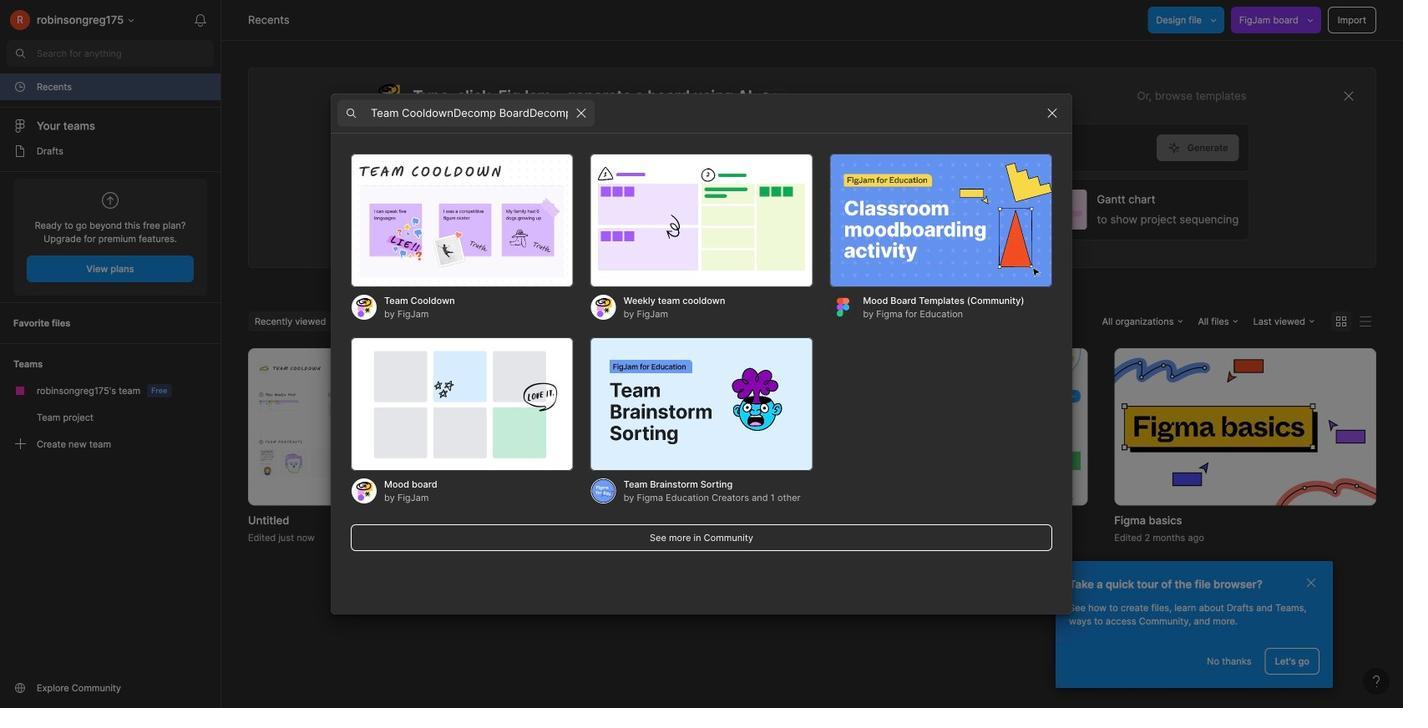 Task type: locate. For each thing, give the bounding box(es) containing it.
community 16 image
[[13, 682, 27, 695]]

mood board templates (community) image
[[830, 154, 1053, 287]]

weekly team cooldown image
[[590, 154, 813, 287]]

dialog
[[331, 93, 1073, 615]]

bell 32 image
[[187, 7, 214, 33]]

file thumbnail image
[[537, 348, 799, 506], [826, 348, 1088, 506], [1115, 348, 1377, 506], [257, 359, 502, 495]]

Search templates text field
[[371, 103, 568, 123]]

search 32 image
[[7, 40, 33, 67]]



Task type: describe. For each thing, give the bounding box(es) containing it.
Search for anything text field
[[37, 47, 214, 60]]

team cooldown image
[[351, 154, 574, 287]]

Ex: A weekly team meeting, starting with an ice breaker field
[[376, 125, 1157, 171]]

page 16 image
[[13, 145, 27, 158]]

recent 16 image
[[13, 80, 27, 94]]

team brainstorm sorting image
[[590, 338, 813, 471]]

mood board image
[[351, 338, 574, 471]]



